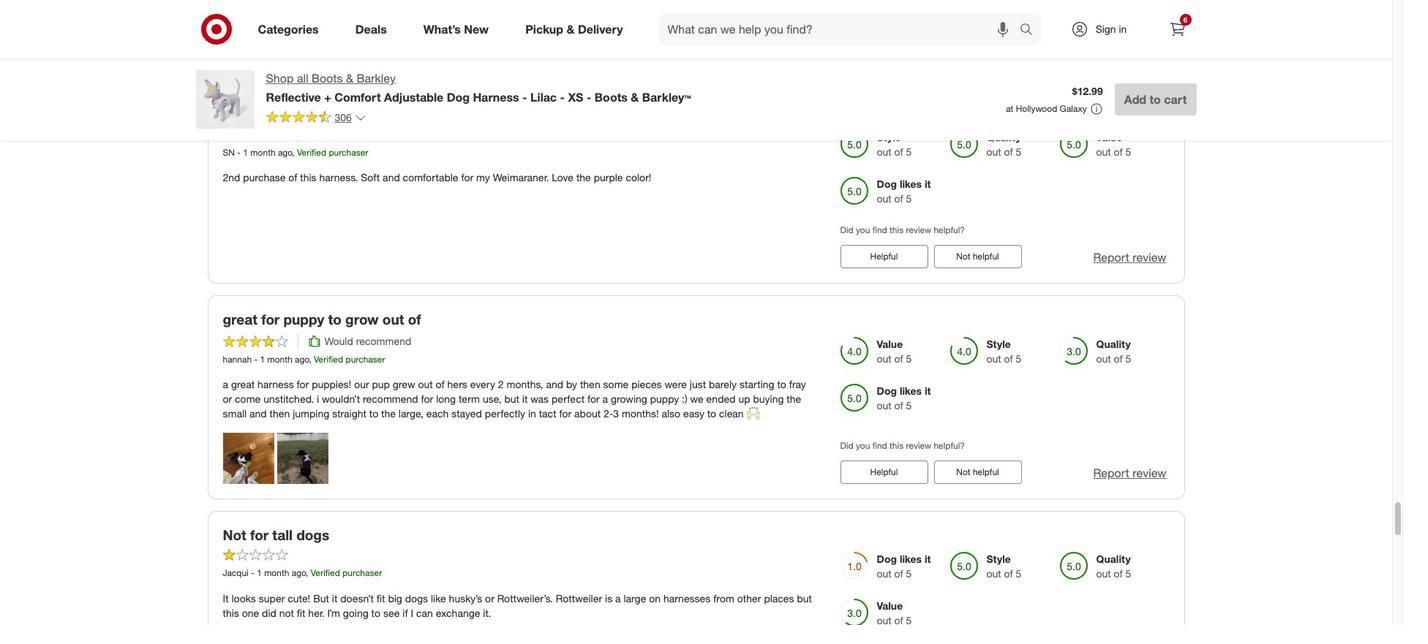 Task type: describe. For each thing, give the bounding box(es) containing it.
hers
[[447, 378, 467, 391]]

a inside it looks super cute! but it doesn't fit big dogs like husky's or rottweiler's. rottweiler is a large on harnesses from other places but this one did not fit her. i'm going to see if i can exchange it.
[[615, 592, 621, 605]]

it
[[223, 592, 229, 605]]

1 horizontal spatial then
[[580, 378, 601, 391]]

0 vertical spatial fit
[[377, 592, 385, 605]]

0 vertical spatial value out of 5
[[1096, 131, 1132, 158]]

recommend inside a great harness for puppies! our pup grew out of hers every 2 months, and by then some pieces were just barely starting to fray or come unstitched. i wouldn't recommend for long term use, but it was perfect for a growing puppy :) we ended up buying the small and then jumping straight to the large, each stayed perfectly in tact for about 2-3 months! also easy to clean 🙌🏻
[[363, 393, 418, 405]]

to right straight
[[369, 407, 378, 420]]

what's new
[[423, 22, 489, 36]]

soft
[[263, 104, 289, 121]]

tall
[[272, 527, 293, 543]]

0 horizontal spatial dogs
[[297, 527, 329, 543]]

& inside pickup & delivery link
[[567, 22, 575, 36]]

1 not helpful from the top
[[957, 44, 999, 55]]

for up unstitched.
[[297, 378, 309, 391]]

harness.
[[319, 171, 358, 184]]

xs
[[568, 90, 583, 105]]

helpful for great for puppy to grow out of
[[870, 467, 898, 478]]

report review for great soft harness for my weim!
[[1093, 250, 1167, 265]]

report for great soft harness for my weim!
[[1093, 250, 1130, 265]]

for right comfortable
[[461, 171, 474, 184]]

new
[[464, 22, 489, 36]]

straight
[[332, 407, 367, 420]]

find for great for puppy to grow out of
[[873, 440, 887, 451]]

going
[[343, 607, 369, 619]]

great soft harness for my weim!
[[223, 104, 436, 121]]

style for dog likes it
[[987, 553, 1011, 566]]

style out of 5 for value
[[987, 338, 1022, 365]]

hollywood
[[1016, 103, 1058, 114]]

barely
[[709, 378, 737, 391]]

style for value
[[987, 338, 1011, 350]]

weimaraner.
[[493, 171, 549, 184]]

unstitched.
[[264, 393, 314, 405]]

2 vertical spatial and
[[250, 407, 267, 420]]

month for puppy
[[267, 354, 292, 365]]

a great harness for puppies! our pup grew out of hers every 2 months, and by then some pieces were just barely starting to fray or come unstitched. i wouldn't recommend for long term use, but it was perfect for a growing puppy :) we ended up buying the small and then jumping straight to the large, each stayed perfectly in tact for about 2-3 months! also easy to clean 🙌🏻
[[223, 378, 806, 420]]

harness for soft
[[293, 104, 346, 121]]

3 likes from the top
[[900, 553, 922, 566]]

come
[[235, 393, 261, 405]]

1 vertical spatial a
[[603, 393, 608, 405]]

harnesses
[[664, 592, 711, 605]]

2 vertical spatial &
[[631, 90, 639, 105]]

verified for puppy
[[314, 354, 343, 365]]

2nd purchase of this harness. soft and comfortable for my weimaraner. love the purple color!
[[223, 171, 652, 184]]

on
[[649, 592, 661, 605]]

ago for puppy
[[295, 354, 309, 365]]

galaxy
[[1060, 103, 1087, 114]]

if
[[403, 607, 408, 619]]

can
[[416, 607, 433, 619]]

quality for dog likes it out of 5
[[1096, 553, 1131, 566]]

super
[[259, 592, 285, 605]]

report review for great for puppy to grow out of
[[1093, 466, 1167, 480]]

1 vertical spatial boots
[[595, 90, 628, 105]]

rottweiler
[[556, 592, 602, 605]]

ago for harness
[[278, 147, 292, 158]]

doesn't
[[340, 592, 374, 605]]

hannah
[[223, 354, 252, 365]]

report review button for great for puppy to grow out of
[[1093, 465, 1167, 482]]

great for puppy to grow out of
[[223, 311, 421, 328]]

did you find this review helpful? for great for puppy to grow out of
[[840, 440, 965, 451]]

tact
[[539, 407, 557, 420]]

helpful for great for puppy to grow out of
[[973, 467, 999, 478]]

ago for tall
[[292, 568, 306, 579]]

0 vertical spatial quality
[[987, 131, 1021, 143]]

deals
[[355, 22, 387, 36]]

pickup & delivery link
[[513, 13, 641, 45]]

rottweiler's.
[[497, 592, 553, 605]]

dogs inside it looks super cute! but it doesn't fit big dogs like husky's or rottweiler's. rottweiler is a large on harnesses from other places but this one did not fit her. i'm going to see if i can exchange it.
[[405, 592, 428, 605]]

looks
[[232, 592, 256, 605]]

0 vertical spatial value
[[1096, 131, 1123, 143]]

search button
[[1013, 13, 1048, 48]]

1 vertical spatial fit
[[297, 607, 305, 619]]

out inside a great harness for puppies! our pup grew out of hers every 2 months, and by then some pieces were just barely starting to fray or come unstitched. i wouldn't recommend for long term use, but it was perfect for a growing puppy :) we ended up buying the small and then jumping straight to the large, each stayed perfectly in tact for about 2-3 months! also easy to clean 🙌🏻
[[418, 378, 433, 391]]

grew
[[393, 378, 415, 391]]

0 horizontal spatial a
[[223, 378, 228, 391]]

not helpful button for great for puppy to grow out of
[[934, 461, 1022, 484]]

add
[[1124, 92, 1147, 107]]

purchaser for my
[[329, 147, 368, 158]]

you for great soft harness for my weim!
[[856, 224, 870, 235]]

term
[[459, 393, 480, 405]]

each
[[426, 407, 449, 420]]

style out of 5 for dog likes it
[[987, 553, 1022, 581]]

fray
[[789, 378, 806, 391]]

2-
[[604, 407, 613, 420]]

0 vertical spatial quality out of 5
[[987, 131, 1022, 158]]

, for puppy
[[309, 354, 312, 365]]

for up each
[[421, 393, 433, 405]]

306 link
[[266, 110, 366, 127]]

easy
[[683, 407, 705, 420]]

dog likes it out of 5 for great soft harness for my weim!
[[877, 178, 931, 205]]

grow
[[345, 311, 379, 328]]

harness for great
[[258, 378, 294, 391]]

what's new link
[[411, 13, 507, 45]]

big
[[388, 592, 402, 605]]

we
[[690, 393, 704, 405]]

shop
[[266, 71, 294, 86]]

barkley
[[357, 71, 396, 86]]

hannah - 1 month ago , verified purchaser
[[223, 354, 385, 365]]

0 horizontal spatial puppy
[[284, 311, 324, 328]]

to inside it looks super cute! but it doesn't fit big dogs like husky's or rottweiler's. rottweiler is a large on harnesses from other places but this one did not fit her. i'm going to see if i can exchange it.
[[371, 607, 380, 619]]

our
[[354, 378, 369, 391]]

it inside it looks super cute! but it doesn't fit big dogs like husky's or rottweiler's. rottweiler is a large on harnesses from other places but this one did not fit her. i'm going to see if i can exchange it.
[[332, 592, 338, 605]]

for up about
[[588, 393, 600, 405]]

not helpful for great for puppy to grow out of
[[957, 467, 999, 478]]

0 horizontal spatial value out of 5
[[877, 338, 912, 365]]

0 vertical spatial great
[[223, 311, 257, 328]]

you for great for puppy to grow out of
[[856, 440, 870, 451]]

0 vertical spatial style out of 5
[[877, 131, 912, 158]]

1 horizontal spatial my
[[476, 171, 490, 184]]

report review button for great soft harness for my weim!
[[1093, 249, 1167, 266]]

2 horizontal spatial and
[[546, 378, 564, 391]]

0 horizontal spatial my
[[372, 104, 392, 121]]

for right the +
[[350, 104, 368, 121]]

perfectly
[[485, 407, 525, 420]]

helpful for great soft harness for my weim!
[[870, 251, 898, 262]]

or inside a great harness for puppies! our pup grew out of hers every 2 months, and by then some pieces were just barely starting to fray or come unstitched. i wouldn't recommend for long term use, but it was perfect for a growing puppy :) we ended up buying the small and then jumping straight to the large, each stayed perfectly in tact for about 2-3 months! also easy to clean 🙌🏻
[[223, 393, 232, 405]]

helpful button for great soft harness for my weim!
[[840, 245, 928, 268]]

sn
[[223, 147, 235, 158]]

0 vertical spatial and
[[383, 171, 400, 184]]

great inside a great harness for puppies! our pup grew out of hers every 2 months, and by then some pieces were just barely starting to fray or come unstitched. i wouldn't recommend for long term use, but it was perfect for a growing puppy :) we ended up buying the small and then jumping straight to the large, each stayed perfectly in tact for about 2-3 months! also easy to clean 🙌🏻
[[231, 378, 255, 391]]

1 helpful from the top
[[973, 44, 999, 55]]

large,
[[399, 407, 424, 420]]

purchaser for grow
[[346, 354, 385, 365]]

did you find this review helpful? for great soft harness for my weim!
[[840, 224, 965, 235]]

:)
[[682, 393, 688, 405]]

3
[[613, 407, 619, 420]]

other
[[737, 592, 761, 605]]

+
[[324, 90, 331, 105]]

pickup & delivery
[[525, 22, 623, 36]]

reflective
[[266, 90, 321, 105]]

0 horizontal spatial then
[[270, 407, 290, 420]]

- right hannah
[[254, 354, 258, 365]]

puppies!
[[312, 378, 351, 391]]

soft
[[361, 171, 380, 184]]

comfort
[[335, 90, 381, 105]]

likes for great soft harness for my weim!
[[900, 178, 922, 190]]

- right sn
[[237, 147, 241, 158]]

delivery
[[578, 22, 623, 36]]

just
[[690, 378, 706, 391]]

lilac
[[531, 90, 557, 105]]

every
[[470, 378, 495, 391]]

1 for not
[[257, 568, 262, 579]]

6 link
[[1162, 13, 1194, 45]]

recommend for grow
[[356, 335, 412, 347]]

0 vertical spatial style
[[877, 131, 901, 143]]

2nd
[[223, 171, 240, 184]]

verified for tall
[[311, 568, 340, 579]]

sn - 1 month ago , verified purchaser
[[223, 147, 368, 158]]

add to cart
[[1124, 92, 1187, 107]]

for down perfect
[[559, 407, 572, 420]]

comfortable
[[403, 171, 458, 184]]

her.
[[308, 607, 325, 619]]

large
[[624, 592, 646, 605]]

guest review image 2 of 2, zoom in image
[[277, 433, 328, 484]]

this inside it looks super cute! but it doesn't fit big dogs like husky's or rottweiler's. rottweiler is a large on harnesses from other places but this one did not fit her. i'm going to see if i can exchange it.
[[223, 607, 239, 619]]



Task type: locate. For each thing, give the bounding box(es) containing it.
1 did you find this review helpful? from the top
[[840, 224, 965, 235]]

report for great for puppy to grow out of
[[1093, 466, 1130, 480]]

i
[[411, 607, 413, 619]]

or
[[223, 393, 232, 405], [485, 592, 495, 605]]

recommend down weim!
[[356, 128, 412, 140]]

0 vertical spatial but
[[504, 393, 519, 405]]

to left fray
[[777, 378, 787, 391]]

report
[[1093, 250, 1130, 265], [1093, 466, 1130, 480]]

to left see
[[371, 607, 380, 619]]

would for for
[[325, 128, 353, 140]]

& right pickup
[[567, 22, 575, 36]]

1
[[243, 147, 248, 158], [260, 354, 265, 365], [257, 568, 262, 579]]

1 right jacqui
[[257, 568, 262, 579]]

2 helpful from the top
[[870, 251, 898, 262]]

0 horizontal spatial fit
[[297, 607, 305, 619]]

0 vertical spatial dog likes it out of 5
[[877, 178, 931, 205]]

months,
[[507, 378, 543, 391]]

buying
[[753, 393, 784, 405]]

1 vertical spatial &
[[346, 71, 353, 86]]

1 horizontal spatial dogs
[[405, 592, 428, 605]]

2 find from the top
[[873, 440, 887, 451]]

2 report review from the top
[[1093, 466, 1167, 480]]

stayed
[[452, 407, 482, 420]]

purchaser
[[329, 147, 368, 158], [346, 354, 385, 365], [343, 568, 382, 579]]

puppy up hannah - 1 month ago , verified purchaser
[[284, 311, 324, 328]]

1 vertical spatial dog
[[877, 385, 897, 397]]

2 vertical spatial ,
[[306, 568, 308, 579]]

1 would recommend from the top
[[325, 128, 412, 140]]

2 vertical spatial purchaser
[[343, 568, 382, 579]]

1 vertical spatial quality out of 5
[[1096, 338, 1132, 365]]

2 vertical spatial likes
[[900, 553, 922, 566]]

was
[[531, 393, 549, 405]]

2 vertical spatial style out of 5
[[987, 553, 1022, 581]]

1 vertical spatial month
[[267, 354, 292, 365]]

0 horizontal spatial or
[[223, 393, 232, 405]]

weim!
[[396, 104, 436, 121]]

not helpful button for great soft harness for my weim!
[[934, 245, 1022, 268]]

i'm
[[328, 607, 340, 619]]

3 helpful from the top
[[870, 467, 898, 478]]

month up super
[[264, 568, 289, 579]]

0 vertical spatial month
[[250, 147, 276, 158]]

verified up puppies!
[[314, 354, 343, 365]]

puppy up also
[[650, 393, 679, 405]]

0 vertical spatial or
[[223, 393, 232, 405]]

0 vertical spatial the
[[577, 171, 591, 184]]

1 vertical spatial would
[[325, 335, 353, 347]]

0 vertical spatial my
[[372, 104, 392, 121]]

2 vertical spatial dog
[[877, 553, 897, 566]]

and right soft
[[383, 171, 400, 184]]

from
[[714, 592, 735, 605]]

ago up purchase
[[278, 147, 292, 158]]

categories link
[[245, 13, 337, 45]]

1 vertical spatial in
[[528, 407, 536, 420]]

but right the places
[[797, 592, 812, 605]]

months!
[[622, 407, 659, 420]]

helpful? for great for puppy to grow out of
[[934, 440, 965, 451]]

, down great for puppy to grow out of
[[309, 354, 312, 365]]

2 you from the top
[[856, 440, 870, 451]]

1 vertical spatial and
[[546, 378, 564, 391]]

helpful for great soft harness for my weim!
[[973, 251, 999, 262]]

0 vertical spatial not helpful button
[[934, 38, 1022, 61]]

,
[[292, 147, 295, 158], [309, 354, 312, 365], [306, 568, 308, 579]]

1 report review from the top
[[1093, 250, 1167, 265]]

did
[[262, 607, 276, 619]]

1 you from the top
[[856, 224, 870, 235]]

all
[[297, 71, 308, 86]]

my left weimaraner.
[[476, 171, 490, 184]]

recommend for my
[[356, 128, 412, 140]]

verified for harness
[[297, 147, 326, 158]]

1 for great
[[243, 147, 248, 158]]

1 helpful button from the top
[[840, 38, 928, 61]]

to down ended
[[707, 407, 716, 420]]

1 vertical spatial report
[[1093, 466, 1130, 480]]

likes for great for puppy to grow out of
[[900, 385, 922, 397]]

and down come
[[250, 407, 267, 420]]

0 vertical spatial a
[[223, 378, 228, 391]]

purple
[[594, 171, 623, 184]]

harness inside a great harness for puppies! our pup grew out of hers every 2 months, and by then some pieces were just barely starting to fray or come unstitched. i wouldn't recommend for long term use, but it was perfect for a growing puppy :) we ended up buying the small and then jumping straight to the large, each stayed perfectly in tact for about 2-3 months! also easy to clean 🙌🏻
[[258, 378, 294, 391]]

some
[[603, 378, 629, 391]]

quality out of 5 for value out of 5
[[1096, 338, 1132, 365]]

1 dog from the top
[[877, 178, 897, 190]]

1 horizontal spatial in
[[1119, 23, 1127, 35]]

1 find from the top
[[873, 224, 887, 235]]

2 vertical spatial quality out of 5
[[1096, 553, 1132, 581]]

0 vertical spatial report review button
[[1093, 249, 1167, 266]]

clean
[[719, 407, 744, 420]]

image of reflective + comfort adjustable dog harness - lilac - xs - boots & barkley™ image
[[196, 70, 254, 129]]

or inside it looks super cute! but it doesn't fit big dogs like husky's or rottweiler's. rottweiler is a large on harnesses from other places but this one did not fit her. i'm going to see if i can exchange it.
[[485, 592, 495, 605]]

sign in link
[[1058, 13, 1150, 45]]

3 dog likes it out of 5 from the top
[[877, 553, 931, 581]]

boots
[[312, 71, 343, 86], [595, 90, 628, 105]]

2 vertical spatial value
[[877, 600, 903, 613]]

husky's
[[449, 592, 482, 605]]

and left by
[[546, 378, 564, 391]]

boots right the xs
[[595, 90, 628, 105]]

0 horizontal spatial &
[[346, 71, 353, 86]]

1 for great
[[260, 354, 265, 365]]

dogs right the tall at the bottom
[[297, 527, 329, 543]]

not
[[957, 44, 971, 55], [957, 251, 971, 262], [957, 467, 971, 478], [223, 527, 246, 543]]

- left the xs
[[560, 90, 565, 105]]

pieces
[[632, 378, 662, 391]]

great up come
[[231, 378, 255, 391]]

1 vertical spatial great
[[231, 378, 255, 391]]

2 would recommend from the top
[[325, 335, 412, 347]]

month
[[250, 147, 276, 158], [267, 354, 292, 365], [264, 568, 289, 579]]

1 vertical spatial did you find this review helpful?
[[840, 440, 965, 451]]

helpful?
[[934, 224, 965, 235], [934, 440, 965, 451]]

0 vertical spatial dogs
[[297, 527, 329, 543]]

2 not helpful from the top
[[957, 251, 999, 262]]

1 right hannah
[[260, 354, 265, 365]]

1 vertical spatial report review
[[1093, 466, 1167, 480]]

0 vertical spatial then
[[580, 378, 601, 391]]

1 not helpful button from the top
[[934, 38, 1022, 61]]

quality out of 5 for dog likes it out of 5
[[1096, 553, 1132, 581]]

jacqui
[[223, 568, 249, 579]]

harness
[[473, 90, 519, 105]]

2 vertical spatial the
[[381, 407, 396, 420]]

dog for great for puppy to grow out of
[[877, 385, 897, 397]]

it inside a great harness for puppies! our pup grew out of hers every 2 months, and by then some pieces were just barely starting to fray or come unstitched. i wouldn't recommend for long term use, but it was perfect for a growing puppy :) we ended up buying the small and then jumping straight to the large, each stayed perfectly in tact for about 2-3 months! also easy to clean 🙌🏻
[[522, 393, 528, 405]]

for
[[350, 104, 368, 121], [461, 171, 474, 184], [261, 311, 280, 328], [297, 378, 309, 391], [421, 393, 433, 405], [588, 393, 600, 405], [559, 407, 572, 420], [250, 527, 269, 543]]

dog for great soft harness for my weim!
[[877, 178, 897, 190]]

quality
[[987, 131, 1021, 143], [1096, 338, 1131, 350], [1096, 553, 1131, 566]]

sign
[[1096, 23, 1116, 35]]

fit right not
[[297, 607, 305, 619]]

2 did from the top
[[840, 440, 854, 451]]

2 helpful button from the top
[[840, 245, 928, 268]]

quality out of 5
[[987, 131, 1022, 158], [1096, 338, 1132, 365], [1096, 553, 1132, 581]]

1 vertical spatial would recommend
[[325, 335, 412, 347]]

purchase
[[243, 171, 286, 184]]

in inside a great harness for puppies! our pup grew out of hers every 2 months, and by then some pieces were just barely starting to fray or come unstitched. i wouldn't recommend for long term use, but it was perfect for a growing puppy :) we ended up buying the small and then jumping straight to the large, each stayed perfectly in tact for about 2-3 months! also easy to clean 🙌🏻
[[528, 407, 536, 420]]

in
[[1119, 23, 1127, 35], [528, 407, 536, 420]]

and
[[383, 171, 400, 184], [546, 378, 564, 391], [250, 407, 267, 420]]

categories
[[258, 22, 319, 36]]

guest review image 1 of 2, zoom in image
[[223, 433, 274, 484]]

the right love
[[577, 171, 591, 184]]

1 horizontal spatial the
[[577, 171, 591, 184]]

would for to
[[325, 335, 353, 347]]

would recommend down 306
[[325, 128, 412, 140]]

puppy inside a great harness for puppies! our pup grew out of hers every 2 months, and by then some pieces were just barely starting to fray or come unstitched. i wouldn't recommend for long term use, but it was perfect for a growing puppy :) we ended up buying the small and then jumping straight to the large, each stayed perfectly in tact for about 2-3 months! also easy to clean 🙌🏻
[[650, 393, 679, 405]]

3 not helpful from the top
[[957, 467, 999, 478]]

cute!
[[288, 592, 310, 605]]

2 vertical spatial a
[[615, 592, 621, 605]]

2 vertical spatial month
[[264, 568, 289, 579]]

0 vertical spatial find
[[873, 224, 887, 235]]

1 vertical spatial report review button
[[1093, 465, 1167, 482]]

2 vertical spatial ago
[[292, 568, 306, 579]]

2 vertical spatial helpful button
[[840, 461, 928, 484]]

to inside add to cart button
[[1150, 92, 1161, 107]]

it
[[925, 178, 931, 190], [925, 385, 931, 397], [522, 393, 528, 405], [925, 553, 931, 566], [332, 592, 338, 605]]

long
[[436, 393, 456, 405]]

2 not helpful button from the top
[[934, 245, 1022, 268]]

in right sign
[[1119, 23, 1127, 35]]

- right jacqui
[[251, 568, 254, 579]]

month for tall
[[264, 568, 289, 579]]

did for great soft harness for my weim!
[[840, 224, 854, 235]]

1 vertical spatial dog likes it out of 5
[[877, 385, 931, 412]]

2 horizontal spatial the
[[787, 393, 801, 405]]

1 vertical spatial not helpful button
[[934, 245, 1022, 268]]

2 likes from the top
[[900, 385, 922, 397]]

dogs up i
[[405, 592, 428, 605]]

0 vertical spatial verified
[[297, 147, 326, 158]]

1 vertical spatial puppy
[[650, 393, 679, 405]]

& left barkley™
[[631, 90, 639, 105]]

then
[[580, 378, 601, 391], [270, 407, 290, 420]]

3 not helpful button from the top
[[934, 461, 1022, 484]]

for up hannah - 1 month ago , verified purchaser
[[261, 311, 280, 328]]

1 vertical spatial value out of 5
[[877, 338, 912, 365]]

0 vertical spatial helpful?
[[934, 224, 965, 235]]

helpful
[[870, 44, 898, 55], [870, 251, 898, 262], [870, 467, 898, 478]]

what's
[[423, 22, 461, 36]]

my
[[372, 104, 392, 121], [476, 171, 490, 184]]

quality for value out of 5
[[1096, 338, 1131, 350]]

1 vertical spatial helpful
[[973, 251, 999, 262]]

0 horizontal spatial the
[[381, 407, 396, 420]]

style out of 5
[[877, 131, 912, 158], [987, 338, 1022, 365], [987, 553, 1022, 581]]

ago up unstitched.
[[295, 354, 309, 365]]

1 likes from the top
[[900, 178, 922, 190]]

1 report review button from the top
[[1093, 249, 1167, 266]]

1 helpful? from the top
[[934, 224, 965, 235]]

but up perfectly
[[504, 393, 519, 405]]

2 dog likes it out of 5 from the top
[[877, 385, 931, 412]]

2 report from the top
[[1093, 466, 1130, 480]]

1 horizontal spatial but
[[797, 592, 812, 605]]

the left large,
[[381, 407, 396, 420]]

3 helpful from the top
[[973, 467, 999, 478]]

2
[[498, 378, 504, 391]]

purchaser up harness.
[[329, 147, 368, 158]]

puppy
[[284, 311, 324, 328], [650, 393, 679, 405]]

1 vertical spatial my
[[476, 171, 490, 184]]

color!
[[626, 171, 652, 184]]

5
[[906, 145, 912, 158], [1016, 145, 1022, 158], [1126, 145, 1132, 158], [906, 192, 912, 205], [906, 352, 912, 365], [1016, 352, 1022, 365], [1126, 352, 1132, 365], [906, 399, 912, 412], [906, 568, 912, 581], [1016, 568, 1022, 581], [1126, 568, 1132, 581]]

2 horizontal spatial ,
[[309, 354, 312, 365]]

0 vertical spatial ago
[[278, 147, 292, 158]]

would down 306
[[325, 128, 353, 140]]

0 vertical spatial 1
[[243, 147, 248, 158]]

2 dog from the top
[[877, 385, 897, 397]]

2 vertical spatial helpful
[[973, 467, 999, 478]]

3 dog from the top
[[877, 553, 897, 566]]

1 horizontal spatial fit
[[377, 592, 385, 605]]

wouldn't
[[322, 393, 360, 405]]

1 report from the top
[[1093, 250, 1130, 265]]

or up small in the left of the page
[[223, 393, 232, 405]]

pup
[[372, 378, 390, 391]]

$12.99
[[1073, 85, 1103, 97]]

did for great for puppy to grow out of
[[840, 440, 854, 451]]

1 horizontal spatial and
[[383, 171, 400, 184]]

3 helpful button from the top
[[840, 461, 928, 484]]

0 vertical spatial puppy
[[284, 311, 324, 328]]

, for harness
[[292, 147, 295, 158]]

is
[[605, 592, 613, 605]]

see
[[383, 607, 400, 619]]

, up cute!
[[306, 568, 308, 579]]

ago up cute!
[[292, 568, 306, 579]]

not helpful for great soft harness for my weim!
[[957, 251, 999, 262]]

fit
[[377, 592, 385, 605], [297, 607, 305, 619]]

month for harness
[[250, 147, 276, 158]]

a right is
[[615, 592, 621, 605]]

1 vertical spatial style out of 5
[[987, 338, 1022, 365]]

0 horizontal spatial boots
[[312, 71, 343, 86]]

1 vertical spatial recommend
[[356, 335, 412, 347]]

find for great soft harness for my weim!
[[873, 224, 887, 235]]

1 vertical spatial did
[[840, 440, 854, 451]]

to right add
[[1150, 92, 1161, 107]]

report review
[[1093, 250, 1167, 265], [1093, 466, 1167, 480]]

- left lilac
[[523, 90, 527, 105]]

2 would from the top
[[325, 335, 353, 347]]

great up hannah
[[223, 311, 257, 328]]

2 vertical spatial dog likes it out of 5
[[877, 553, 931, 581]]

my left weim!
[[372, 104, 392, 121]]

0 vertical spatial &
[[567, 22, 575, 36]]

value out of 5
[[1096, 131, 1132, 158], [877, 338, 912, 365]]

1 dog likes it out of 5 from the top
[[877, 178, 931, 205]]

purchaser up our
[[346, 354, 385, 365]]

for left the tall at the bottom
[[250, 527, 269, 543]]

0 horizontal spatial in
[[528, 407, 536, 420]]

would recommend for grow
[[325, 335, 412, 347]]

a down hannah
[[223, 378, 228, 391]]

purchaser up "doesn't"
[[343, 568, 382, 579]]

perfect
[[552, 393, 585, 405]]

2 vertical spatial not helpful button
[[934, 461, 1022, 484]]

would recommend for my
[[325, 128, 412, 140]]

1 helpful from the top
[[870, 44, 898, 55]]

recommend down grow
[[356, 335, 412, 347]]

0 vertical spatial ,
[[292, 147, 295, 158]]

1 would from the top
[[325, 128, 353, 140]]

2 helpful? from the top
[[934, 440, 965, 451]]

What can we help you find? suggestions appear below search field
[[659, 13, 1023, 45]]

were
[[665, 378, 687, 391]]

2 helpful from the top
[[973, 251, 999, 262]]

0 vertical spatial purchaser
[[329, 147, 368, 158]]

1 did from the top
[[840, 224, 854, 235]]

up
[[739, 393, 750, 405]]

but inside a great harness for puppies! our pup grew out of hers every 2 months, and by then some pieces were just barely starting to fray or come unstitched. i wouldn't recommend for long term use, but it was perfect for a growing puppy :) we ended up buying the small and then jumping straight to the large, each stayed perfectly in tact for about 2-3 months! also easy to clean 🙌🏻
[[504, 393, 519, 405]]

dog
[[447, 90, 470, 105]]

2 vertical spatial helpful
[[870, 467, 898, 478]]

2 vertical spatial recommend
[[363, 393, 418, 405]]

great
[[223, 311, 257, 328], [231, 378, 255, 391]]

1 vertical spatial helpful
[[870, 251, 898, 262]]

1 vertical spatial ,
[[309, 354, 312, 365]]

but
[[313, 592, 329, 605]]

1 vertical spatial quality
[[1096, 338, 1131, 350]]

1 vertical spatial style
[[987, 338, 1011, 350]]

a up 2-
[[603, 393, 608, 405]]

1 vertical spatial value
[[877, 338, 903, 350]]

fit left big
[[377, 592, 385, 605]]

verified up but
[[311, 568, 340, 579]]

helpful button for great for puppy to grow out of
[[840, 461, 928, 484]]

0 vertical spatial would
[[325, 128, 353, 140]]

of inside a great harness for puppies! our pup grew out of hers every 2 months, and by then some pieces were just barely starting to fray or come unstitched. i wouldn't recommend for long term use, but it was perfect for a growing puppy :) we ended up buying the small and then jumping straight to the large, each stayed perfectly in tact for about 2-3 months! also easy to clean 🙌🏻
[[436, 378, 445, 391]]

0 vertical spatial not helpful
[[957, 44, 999, 55]]

month up unstitched.
[[267, 354, 292, 365]]

helpful? for great soft harness for my weim!
[[934, 224, 965, 235]]

& up comfort
[[346, 71, 353, 86]]

1 vertical spatial but
[[797, 592, 812, 605]]

2 did you find this review helpful? from the top
[[840, 440, 965, 451]]

, down 306 link at top
[[292, 147, 295, 158]]

to left grow
[[328, 311, 342, 328]]

or up it.
[[485, 592, 495, 605]]

0 vertical spatial did
[[840, 224, 854, 235]]

in left tact
[[528, 407, 536, 420]]

i
[[317, 393, 319, 405]]

then right by
[[580, 378, 601, 391]]

the down fray
[[787, 393, 801, 405]]

1 vertical spatial the
[[787, 393, 801, 405]]

1 vertical spatial or
[[485, 592, 495, 605]]

2 report review button from the top
[[1093, 465, 1167, 482]]

would recommend down grow
[[325, 335, 412, 347]]

month up purchase
[[250, 147, 276, 158]]

1 right sn
[[243, 147, 248, 158]]

2 horizontal spatial a
[[615, 592, 621, 605]]

review
[[906, 224, 932, 235], [1133, 250, 1167, 265], [906, 440, 932, 451], [1133, 466, 1167, 480]]

would down great for puppy to grow out of
[[325, 335, 353, 347]]

likes
[[900, 178, 922, 190], [900, 385, 922, 397], [900, 553, 922, 566]]

1 vertical spatial likes
[[900, 385, 922, 397]]

add to cart button
[[1115, 83, 1197, 116]]

2 vertical spatial verified
[[311, 568, 340, 579]]

verified down 306 link at top
[[297, 147, 326, 158]]

2 vertical spatial style
[[987, 553, 1011, 566]]

deals link
[[343, 13, 405, 45]]

1 vertical spatial ago
[[295, 354, 309, 365]]

but inside it looks super cute! but it doesn't fit big dogs like husky's or rottweiler's. rottweiler is a large on harnesses from other places but this one did not fit her. i'm going to see if i can exchange it.
[[797, 592, 812, 605]]

then down unstitched.
[[270, 407, 290, 420]]

- right the xs
[[587, 90, 592, 105]]

not for tall dogs
[[223, 527, 329, 543]]

recommend down 'pup'
[[363, 393, 418, 405]]

, for tall
[[306, 568, 308, 579]]

boots up the +
[[312, 71, 343, 86]]

dog likes it out of 5 for great for puppy to grow out of
[[877, 385, 931, 412]]



Task type: vqa. For each thing, say whether or not it's contained in the screenshot.
second Report Review from the bottom
yes



